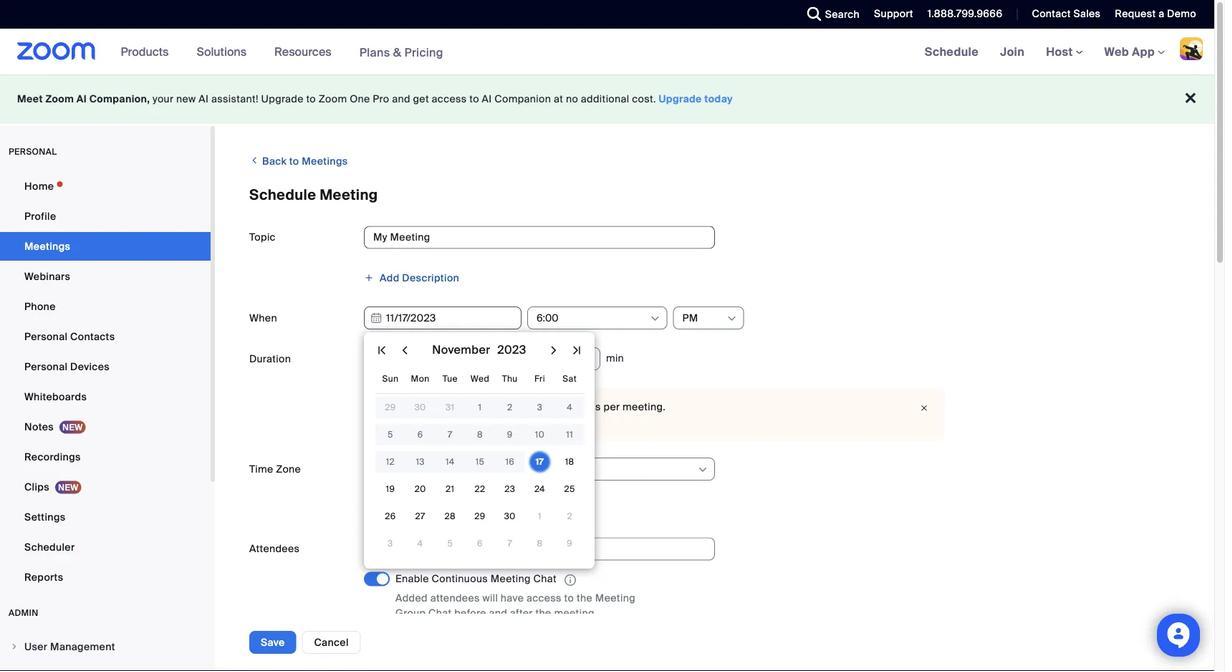 Task type: locate. For each thing, give the bounding box(es) containing it.
0 vertical spatial the
[[577, 592, 593, 605]]

now
[[513, 415, 535, 429]]

and
[[392, 92, 410, 106], [489, 607, 507, 620]]

0 horizontal spatial zoom
[[45, 92, 74, 106]]

1 horizontal spatial meeting.
[[623, 401, 666, 414]]

host button
[[1046, 44, 1083, 59]]

support
[[505, 401, 543, 414]]

user management
[[24, 640, 115, 653]]

chat left learn more about enable continuous meeting chat image
[[534, 573, 557, 586]]

0 vertical spatial meetings
[[302, 155, 348, 168]]

1 left only
[[478, 402, 482, 413]]

reports link
[[0, 563, 211, 592]]

1 button down wed
[[471, 399, 489, 416]]

back to meetings link
[[249, 149, 348, 173]]

1 horizontal spatial 6
[[477, 538, 483, 549]]

access right the get
[[432, 92, 467, 106]]

to down resources dropdown button
[[306, 92, 316, 106]]

meeting
[[320, 186, 378, 204], [491, 573, 531, 586], [595, 592, 636, 605], [249, 643, 290, 657]]

1 vertical spatial 2
[[567, 511, 572, 522]]

back
[[262, 155, 287, 168]]

schedule
[[925, 44, 979, 59], [249, 186, 316, 204]]

7 down time?
[[448, 429, 453, 440]]

10 button
[[531, 426, 548, 444]]

8 for 8 button to the right
[[537, 538, 543, 549]]

0 vertical spatial 3 button
[[531, 399, 548, 416]]

add
[[380, 271, 400, 284]]

5 down need
[[388, 429, 393, 440]]

0 vertical spatial 1
[[478, 402, 482, 413]]

1 vertical spatial 1
[[538, 511, 542, 522]]

cancel button
[[302, 631, 361, 654]]

16
[[505, 456, 514, 468]]

ai right new
[[199, 92, 209, 106]]

id
[[292, 643, 303, 657]]

2 up upgrade now link
[[507, 402, 513, 413]]

2 ai from the left
[[199, 92, 209, 106]]

5 button
[[382, 426, 399, 444], [442, 535, 459, 552]]

products button
[[121, 29, 175, 75]]

1 horizontal spatial chat
[[534, 573, 557, 586]]

22 button
[[471, 481, 489, 498]]

select start time text field
[[537, 307, 649, 329]]

1 personal from the top
[[24, 330, 68, 343]]

1 horizontal spatial 9 button
[[561, 535, 578, 552]]

6 down more
[[418, 429, 423, 440]]

2 down 25 button
[[567, 511, 572, 522]]

duration
[[249, 352, 291, 365]]

contact
[[1032, 7, 1071, 20]]

Topic text field
[[364, 226, 715, 249]]

ai left companion
[[482, 92, 492, 106]]

zoom left one
[[319, 92, 347, 106]]

8 up enable continuous meeting chat application
[[537, 538, 543, 549]]

1 horizontal spatial 3
[[537, 402, 543, 413]]

0 horizontal spatial 3
[[388, 538, 393, 549]]

schedule down back
[[249, 186, 316, 204]]

0 vertical spatial 6
[[418, 429, 423, 440]]

admin menu menu
[[0, 633, 211, 671]]

before
[[454, 607, 486, 620]]

upgrade down only
[[468, 415, 511, 429]]

request a demo link
[[1104, 0, 1215, 29], [1115, 7, 1197, 20]]

1 vertical spatial 3 button
[[382, 535, 399, 552]]

29 down 22 button
[[475, 511, 486, 522]]

1 vertical spatial 5
[[447, 538, 453, 549]]

and down will
[[489, 607, 507, 620]]

18 button
[[561, 454, 578, 471]]

personal down phone
[[24, 330, 68, 343]]

0 horizontal spatial 2 button
[[501, 399, 519, 416]]

29 up need
[[385, 402, 396, 413]]

whiteboards
[[24, 390, 87, 403]]

0 horizontal spatial 8 button
[[471, 426, 489, 444]]

29 button down 22 button
[[471, 508, 489, 525]]

show options image
[[726, 313, 738, 325], [697, 464, 709, 476]]

zoom right meet
[[45, 92, 74, 106]]

personal menu menu
[[0, 172, 211, 593]]

0 horizontal spatial 29 button
[[382, 399, 399, 416]]

1 vertical spatial 29
[[475, 511, 486, 522]]

2 zoom from the left
[[319, 92, 347, 106]]

upgrade inside your current plan can only support 40 minutes per meeting. need more time? upgrade now
[[468, 415, 511, 429]]

4 button down 27 button at the bottom left of the page
[[412, 535, 429, 552]]

7 button up 14
[[442, 426, 459, 444]]

personal up whiteboards
[[24, 360, 68, 373]]

when
[[249, 311, 277, 325]]

web app button
[[1105, 44, 1165, 59]]

1 vertical spatial 5 button
[[442, 535, 459, 552]]

1 vertical spatial 4
[[417, 538, 423, 549]]

0 vertical spatial 30 button
[[412, 399, 429, 416]]

1 horizontal spatial upgrade
[[468, 415, 511, 429]]

1 vertical spatial 9
[[567, 538, 573, 549]]

meetings inside "personal menu" menu
[[24, 240, 70, 253]]

7 up enable continuous meeting chat application
[[508, 538, 512, 549]]

to left companion
[[470, 92, 479, 106]]

personal inside 'link'
[[24, 330, 68, 343]]

5 for 5 button to the left
[[388, 429, 393, 440]]

meetings up schedule meeting
[[302, 155, 348, 168]]

30 for 30 button to the left
[[415, 402, 426, 413]]

pm button
[[683, 307, 726, 329]]

9 button up learn more about enable continuous meeting chat image
[[561, 535, 578, 552]]

0 vertical spatial 8
[[477, 429, 483, 440]]

4 button
[[561, 399, 578, 416], [412, 535, 429, 552]]

9 for bottommost 9 button
[[567, 538, 573, 549]]

25
[[564, 484, 575, 495]]

at
[[554, 92, 563, 106]]

30 down the 23 button
[[504, 511, 516, 522]]

user management menu item
[[0, 633, 211, 661]]

5 button up 12
[[382, 426, 399, 444]]

1 vertical spatial 8
[[537, 538, 543, 549]]

meetings up 'webinars'
[[24, 240, 70, 253]]

pro
[[373, 92, 389, 106]]

1 horizontal spatial 3 button
[[531, 399, 548, 416]]

0 horizontal spatial schedule
[[249, 186, 316, 204]]

meet
[[17, 92, 43, 106]]

1
[[478, 402, 482, 413], [538, 511, 542, 522]]

personal devices link
[[0, 353, 211, 381]]

8 button
[[471, 426, 489, 444], [531, 535, 548, 552]]

1 vertical spatial 29 button
[[471, 508, 489, 525]]

minutes
[[562, 401, 601, 414]]

0 horizontal spatial the
[[536, 607, 552, 620]]

4 for rightmost 4 button
[[567, 402, 573, 413]]

profile
[[24, 210, 56, 223]]

contacts
[[70, 330, 115, 343]]

schedule down 1.888.799.9666
[[925, 44, 979, 59]]

0 vertical spatial 7 button
[[442, 426, 459, 444]]

clips
[[24, 480, 49, 494]]

0 horizontal spatial 1 button
[[471, 399, 489, 416]]

0 vertical spatial 4
[[567, 402, 573, 413]]

1 horizontal spatial 5
[[447, 538, 453, 549]]

personal for personal contacts
[[24, 330, 68, 343]]

1 vertical spatial show options image
[[697, 464, 709, 476]]

0 horizontal spatial 8
[[477, 429, 483, 440]]

Persistent Chat, enter email address,Enter user names or email addresses text field
[[373, 538, 693, 560]]

1 vertical spatial 7
[[508, 538, 512, 549]]

chat down attendees
[[429, 607, 452, 620]]

0 vertical spatial schedule
[[925, 44, 979, 59]]

1 vertical spatial access
[[527, 592, 562, 605]]

tue
[[443, 373, 458, 384]]

2 horizontal spatial ai
[[482, 92, 492, 106]]

wed
[[471, 373, 489, 384]]

resources
[[275, 44, 331, 59]]

6 up enable continuous meeting chat
[[477, 538, 483, 549]]

3 button down 26 button
[[382, 535, 399, 552]]

5 down 28 button
[[447, 538, 453, 549]]

1 button down 24 button
[[531, 508, 548, 525]]

host
[[1046, 44, 1076, 59]]

4 down 27 button at the bottom left of the page
[[417, 538, 423, 549]]

0 horizontal spatial meeting.
[[554, 607, 597, 620]]

right image
[[10, 643, 19, 651]]

6 button up "13"
[[412, 426, 429, 444]]

0 horizontal spatial 2
[[507, 402, 513, 413]]

the right after
[[536, 607, 552, 620]]

0 vertical spatial 8 button
[[471, 426, 489, 444]]

0 horizontal spatial 30 button
[[412, 399, 429, 416]]

22
[[475, 484, 485, 495]]

30 button down the 23 button
[[501, 508, 519, 525]]

27 button
[[412, 508, 429, 525]]

scheduler
[[24, 541, 75, 554]]

new
[[176, 92, 196, 106]]

0 vertical spatial 5
[[388, 429, 393, 440]]

to down learn more about enable continuous meeting chat image
[[564, 592, 574, 605]]

1 horizontal spatial zoom
[[319, 92, 347, 106]]

30 up more
[[415, 402, 426, 413]]

1 vertical spatial meeting.
[[554, 607, 597, 620]]

zone
[[276, 463, 301, 476]]

1 down 24 button
[[538, 511, 542, 522]]

schedule meeting
[[249, 186, 378, 204]]

access inside added attendees will have access to the meeting group chat before and after the meeting.
[[527, 592, 562, 605]]

ai left companion,
[[77, 92, 87, 106]]

1 horizontal spatial show options image
[[726, 313, 738, 325]]

29 button left current
[[382, 399, 399, 416]]

0 horizontal spatial show options image
[[697, 464, 709, 476]]

8 button up 15
[[471, 426, 489, 444]]

1 button
[[471, 399, 489, 416], [531, 508, 548, 525]]

0 vertical spatial 30
[[415, 402, 426, 413]]

0 horizontal spatial 6
[[418, 429, 423, 440]]

0 vertical spatial 9
[[507, 429, 513, 440]]

to
[[306, 92, 316, 106], [470, 92, 479, 106], [289, 155, 299, 168], [564, 592, 574, 605]]

meeting. down learn more about enable continuous meeting chat image
[[554, 607, 597, 620]]

1 vertical spatial 4 button
[[412, 535, 429, 552]]

19
[[386, 484, 395, 495]]

plans & pricing
[[359, 45, 443, 60]]

0 horizontal spatial 29
[[385, 402, 396, 413]]

1 horizontal spatial 8
[[537, 538, 543, 549]]

resources button
[[275, 29, 338, 75]]

2 personal from the top
[[24, 360, 68, 373]]

and left the get
[[392, 92, 410, 106]]

settings
[[24, 511, 66, 524]]

3 button up 10 on the left bottom of page
[[531, 399, 548, 416]]

banner
[[0, 29, 1215, 76]]

13
[[416, 456, 425, 468]]

4 button right 40
[[561, 399, 578, 416]]

0 horizontal spatial 30
[[415, 402, 426, 413]]

chat
[[534, 573, 557, 586], [429, 607, 452, 620]]

1 horizontal spatial 6 button
[[471, 535, 489, 552]]

1 zoom from the left
[[45, 92, 74, 106]]

30
[[415, 402, 426, 413], [504, 511, 516, 522]]

15 button
[[471, 454, 489, 471]]

0 horizontal spatial 1
[[478, 402, 482, 413]]

reports
[[24, 571, 63, 584]]

to inside added attendees will have access to the meeting group chat before and after the meeting.
[[564, 592, 574, 605]]

ai
[[77, 92, 87, 106], [199, 92, 209, 106], [482, 92, 492, 106]]

30 button left plan
[[412, 399, 429, 416]]

meeting id option group
[[364, 639, 1180, 662]]

2
[[507, 402, 513, 413], [567, 511, 572, 522]]

1 horizontal spatial 29
[[475, 511, 486, 522]]

30 for rightmost 30 button
[[504, 511, 516, 522]]

access down enable continuous meeting chat application
[[527, 592, 562, 605]]

learn more about enable continuous meeting chat image
[[560, 574, 580, 587]]

upgrade right cost. at the top of page
[[659, 92, 702, 106]]

11 button
[[561, 426, 578, 444]]

8 button up enable continuous meeting chat application
[[531, 535, 548, 552]]

meet zoom ai companion, footer
[[0, 75, 1215, 124]]

2 horizontal spatial upgrade
[[659, 92, 702, 106]]

7 button up enable continuous meeting chat application
[[501, 535, 519, 552]]

17 button
[[531, 454, 548, 471]]

6 button up enable continuous meeting chat
[[471, 535, 489, 552]]

3
[[537, 402, 543, 413], [388, 538, 393, 549]]

1 horizontal spatial 9
[[567, 538, 573, 549]]

0 vertical spatial 6 button
[[412, 426, 429, 444]]

8 down upgrade now link
[[477, 429, 483, 440]]

upgrade down 'product information' navigation
[[261, 92, 304, 106]]

enable
[[396, 573, 429, 586]]

0 horizontal spatial 9 button
[[501, 426, 519, 444]]

9 down upgrade now link
[[507, 429, 513, 440]]

meetings navigation
[[914, 29, 1215, 76]]

the down learn more about enable continuous meeting chat image
[[577, 592, 593, 605]]

1 vertical spatial schedule
[[249, 186, 316, 204]]

0 vertical spatial access
[[432, 92, 467, 106]]

1 horizontal spatial ai
[[199, 92, 209, 106]]

1 vertical spatial and
[[489, 607, 507, 620]]

1 vertical spatial 30
[[504, 511, 516, 522]]

6 for the left 6 button
[[418, 429, 423, 440]]

5 button down 28 button
[[442, 535, 459, 552]]

0 horizontal spatial 7
[[448, 429, 453, 440]]

1 horizontal spatial 7
[[508, 538, 512, 549]]

0 vertical spatial 4 button
[[561, 399, 578, 416]]

26 button
[[382, 508, 399, 525]]

1 horizontal spatial 29 button
[[471, 508, 489, 525]]

added
[[396, 592, 428, 605]]

4 right 40
[[567, 402, 573, 413]]

access
[[432, 92, 467, 106], [527, 592, 562, 605]]

1 vertical spatial chat
[[429, 607, 452, 620]]

banner containing products
[[0, 29, 1215, 76]]

23
[[505, 484, 515, 495]]

9 up learn more about enable continuous meeting chat image
[[567, 538, 573, 549]]

1 horizontal spatial 4
[[567, 402, 573, 413]]

only
[[482, 401, 502, 414]]

contact sales
[[1032, 7, 1101, 20]]

1 vertical spatial 8 button
[[531, 535, 548, 552]]

30 button
[[412, 399, 429, 416], [501, 508, 519, 525]]

1 horizontal spatial and
[[489, 607, 507, 620]]

meeting. right per
[[623, 401, 666, 414]]

1 vertical spatial 6
[[477, 538, 483, 549]]

0 horizontal spatial 7 button
[[442, 426, 459, 444]]

home link
[[0, 172, 211, 201]]

search
[[825, 8, 860, 21]]

3 left 40
[[537, 402, 543, 413]]

solutions
[[197, 44, 247, 59]]

0 vertical spatial personal
[[24, 330, 68, 343]]

1 vertical spatial 1 button
[[531, 508, 548, 525]]

0 horizontal spatial meetings
[[24, 240, 70, 253]]

1 horizontal spatial 2
[[567, 511, 572, 522]]

9 button up 16
[[501, 426, 519, 444]]

0 vertical spatial and
[[392, 92, 410, 106]]

3 down 26 button
[[388, 538, 393, 549]]

schedule inside meetings navigation
[[925, 44, 979, 59]]

meeting.
[[623, 401, 666, 414], [554, 607, 597, 620]]

1 vertical spatial meetings
[[24, 240, 70, 253]]

0 horizontal spatial 9
[[507, 429, 513, 440]]

meeting. inside your current plan can only support 40 minutes per meeting. need more time? upgrade now
[[623, 401, 666, 414]]

0 horizontal spatial 5
[[388, 429, 393, 440]]



Task type: describe. For each thing, give the bounding box(es) containing it.
description
[[402, 271, 459, 284]]

1 vertical spatial 9 button
[[561, 535, 578, 552]]

time?
[[433, 415, 460, 429]]

personal contacts link
[[0, 322, 211, 351]]

web
[[1105, 44, 1129, 59]]

web app
[[1105, 44, 1155, 59]]

0 vertical spatial 7
[[448, 429, 453, 440]]

one
[[350, 92, 370, 106]]

chat inside added attendees will have access to the meeting group chat before and after the meeting.
[[429, 607, 452, 620]]

upgrade today link
[[659, 92, 733, 106]]

november
[[432, 342, 490, 357]]

upgrade now link
[[466, 415, 535, 429]]

sat
[[563, 373, 577, 384]]

next year,november 2024 image
[[568, 342, 585, 359]]

21 button
[[442, 481, 459, 498]]

sales
[[1074, 7, 1101, 20]]

pm
[[683, 311, 698, 325]]

hr
[[477, 352, 487, 365]]

clips link
[[0, 473, 211, 502]]

previous year,november 2022 image
[[373, 342, 391, 359]]

schedule for schedule
[[925, 44, 979, 59]]

1 vertical spatial 2 button
[[561, 508, 578, 525]]

thu
[[502, 373, 518, 384]]

app
[[1132, 44, 1155, 59]]

1 horizontal spatial 1 button
[[531, 508, 548, 525]]

meetings link
[[0, 232, 211, 261]]

11
[[566, 429, 573, 440]]

1 horizontal spatial the
[[577, 592, 593, 605]]

topic
[[249, 231, 276, 244]]

1 vertical spatial 6 button
[[471, 535, 489, 552]]

and inside added attendees will have access to the meeting group chat before and after the meeting.
[[489, 607, 507, 620]]

6 for the bottommost 6 button
[[477, 538, 483, 549]]

0 vertical spatial 9 button
[[501, 426, 519, 444]]

to right back
[[289, 155, 299, 168]]

1 horizontal spatial 4 button
[[561, 399, 578, 416]]

0 horizontal spatial 6 button
[[412, 426, 429, 444]]

user
[[24, 640, 48, 653]]

15
[[476, 456, 485, 468]]

meeting. inside added attendees will have access to the meeting group chat before and after the meeting.
[[554, 607, 597, 620]]

23 button
[[501, 481, 519, 498]]

access inside "meet zoom ai companion," footer
[[432, 92, 467, 106]]

25 button
[[561, 481, 578, 498]]

previous month,october 2023 image
[[396, 342, 413, 359]]

current
[[400, 401, 435, 414]]

2 for bottom the 2 button
[[567, 511, 572, 522]]

1 horizontal spatial 5 button
[[442, 535, 459, 552]]

28
[[445, 511, 456, 522]]

16 button
[[501, 454, 519, 471]]

request a demo
[[1115, 7, 1197, 20]]

personal for personal devices
[[24, 360, 68, 373]]

31 button
[[442, 399, 459, 416]]

continuous
[[432, 573, 488, 586]]

added attendees will have access to the meeting group chat before and after the meeting.
[[396, 592, 636, 620]]

0 vertical spatial 3
[[537, 402, 543, 413]]

save button
[[249, 631, 296, 654]]

add description button
[[364, 267, 459, 289]]

1 for the leftmost '1' button
[[478, 402, 482, 413]]

14 button
[[442, 454, 459, 471]]

fri
[[534, 373, 545, 384]]

meeting inside added attendees will have access to the meeting group chat before and after the meeting.
[[595, 592, 636, 605]]

0 horizontal spatial 4 button
[[412, 535, 429, 552]]

1 for the rightmost '1' button
[[538, 511, 542, 522]]

next month,december 2023 image
[[545, 342, 562, 359]]

webinars link
[[0, 262, 211, 291]]

a
[[1159, 7, 1165, 20]]

product information navigation
[[110, 29, 454, 76]]

2023
[[498, 342, 526, 357]]

enable continuous meeting chat application
[[396, 572, 668, 588]]

get
[[413, 92, 429, 106]]

14
[[446, 456, 455, 468]]

phone
[[24, 300, 56, 313]]

40
[[545, 401, 559, 414]]

time zone
[[249, 463, 301, 476]]

8 for 8 button to the top
[[477, 429, 483, 440]]

min
[[606, 352, 624, 365]]

1 horizontal spatial 8 button
[[531, 535, 548, 552]]

27
[[415, 511, 425, 522]]

your current plan can only support 40 minutes per meeting. need more time? upgrade now
[[375, 401, 666, 429]]

19 button
[[382, 481, 399, 498]]

0 horizontal spatial upgrade
[[261, 92, 304, 106]]

1 ai from the left
[[77, 92, 87, 106]]

24 button
[[531, 481, 548, 498]]

november 2023
[[432, 342, 526, 357]]

1 vertical spatial 7 button
[[501, 535, 519, 552]]

assistant!
[[211, 92, 259, 106]]

1.888.799.9666
[[928, 7, 1003, 20]]

12 button
[[382, 454, 399, 471]]

When text field
[[364, 307, 522, 330]]

schedule for schedule meeting
[[249, 186, 316, 204]]

cancel
[[314, 636, 349, 649]]

admin
[[9, 608, 39, 619]]

phone link
[[0, 292, 211, 321]]

2 for the topmost the 2 button
[[507, 402, 513, 413]]

0 horizontal spatial 5 button
[[382, 426, 399, 444]]

0 vertical spatial 29
[[385, 402, 396, 413]]

per
[[604, 401, 620, 414]]

1.888.799.9666 button up join
[[917, 0, 1006, 29]]

pricing
[[404, 45, 443, 60]]

today
[[705, 92, 733, 106]]

meeting inside application
[[491, 573, 531, 586]]

and inside "meet zoom ai companion," footer
[[392, 92, 410, 106]]

management
[[50, 640, 115, 653]]

your
[[375, 401, 397, 414]]

1.888.799.9666 button up schedule link
[[928, 7, 1003, 20]]

zoom logo image
[[17, 42, 96, 60]]

can
[[462, 401, 479, 414]]

28 button
[[442, 508, 459, 525]]

left image
[[249, 153, 260, 168]]

time
[[249, 463, 273, 476]]

enable continuous meeting chat
[[396, 573, 557, 586]]

chat inside application
[[534, 573, 557, 586]]

scheduler link
[[0, 533, 211, 562]]

your
[[153, 92, 174, 106]]

10
[[535, 429, 545, 440]]

0 vertical spatial 29 button
[[382, 399, 399, 416]]

show options image
[[650, 313, 661, 325]]

0 vertical spatial show options image
[[726, 313, 738, 325]]

9 for top 9 button
[[507, 429, 513, 440]]

1 horizontal spatial 30 button
[[501, 508, 519, 525]]

add image
[[364, 273, 374, 283]]

3 ai from the left
[[482, 92, 492, 106]]

meet zoom ai companion, your new ai assistant! upgrade to zoom one pro and get access to ai companion at no additional cost. upgrade today
[[17, 92, 733, 106]]

profile picture image
[[1180, 37, 1203, 60]]

personal contacts
[[24, 330, 115, 343]]

4 for 4 button to the left
[[417, 538, 423, 549]]

no
[[566, 92, 578, 106]]

2023 button
[[494, 342, 530, 357]]

5 for the rightmost 5 button
[[447, 538, 453, 549]]

additional
[[581, 92, 630, 106]]

notes
[[24, 420, 54, 434]]

plan
[[438, 401, 459, 414]]

need
[[375, 415, 402, 429]]

close image
[[916, 401, 933, 416]]

1 vertical spatial 3
[[388, 538, 393, 549]]

attendees
[[249, 542, 300, 556]]

0 vertical spatial 2 button
[[501, 399, 519, 416]]

companion
[[495, 92, 551, 106]]



Task type: vqa. For each thing, say whether or not it's contained in the screenshot.
'Try' at the right bottom of the page
no



